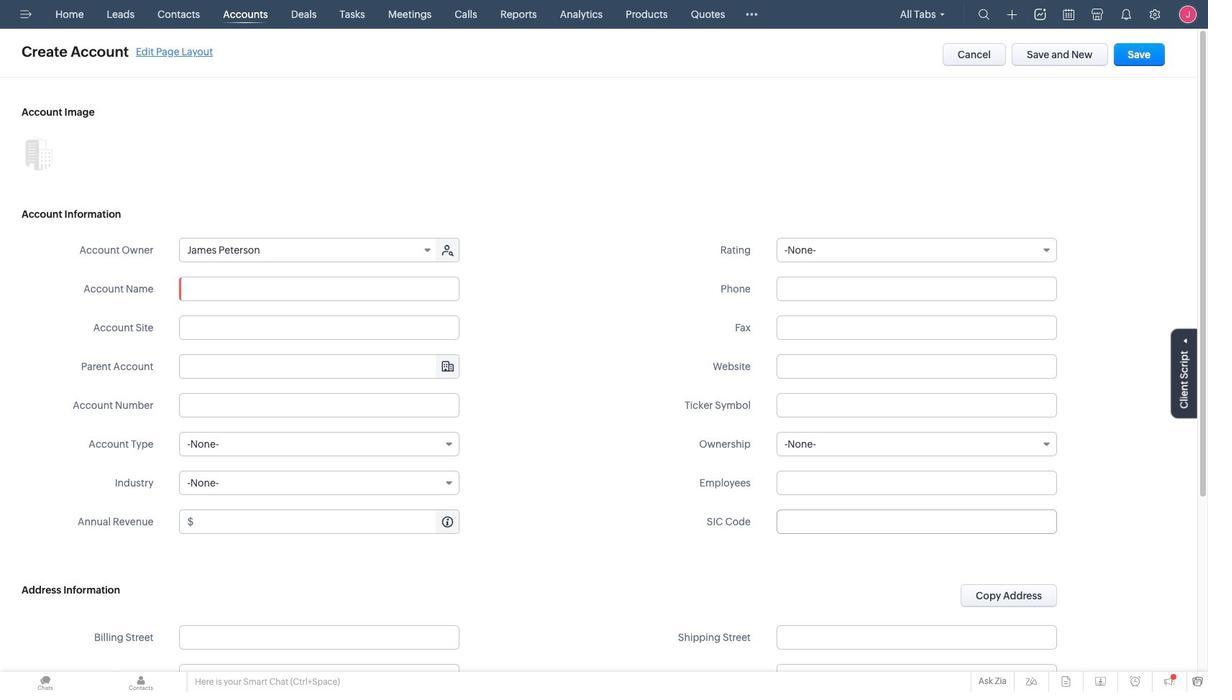 Task type: locate. For each thing, give the bounding box(es) containing it.
calendar image
[[1064, 9, 1075, 20]]

notifications image
[[1121, 9, 1132, 20]]

configure settings image
[[1150, 9, 1161, 20]]

search image
[[979, 9, 990, 20]]



Task type: describe. For each thing, give the bounding box(es) containing it.
marketplace image
[[1092, 9, 1104, 20]]

chats image
[[0, 673, 91, 693]]

sales motivator image
[[1035, 9, 1046, 20]]

quick actions image
[[1008, 9, 1018, 20]]

contacts image
[[96, 673, 186, 693]]



Task type: vqa. For each thing, say whether or not it's contained in the screenshot.
Chat
no



